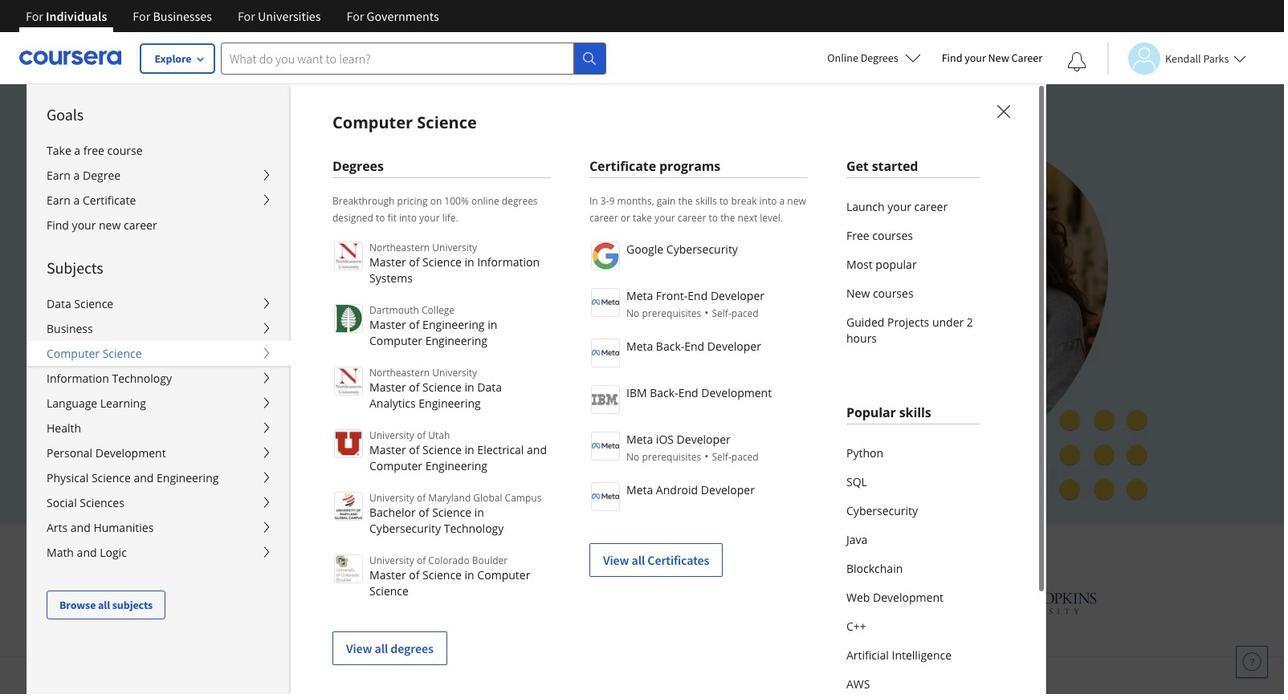 Task type: locate. For each thing, give the bounding box(es) containing it.
career
[[1012, 51, 1043, 65]]

computer down business
[[47, 346, 100, 361]]

university of colorado boulder logo image
[[334, 555, 363, 584]]

northeastern university  logo image for master of science in information systems
[[334, 242, 363, 271]]

the right the gain
[[678, 194, 693, 208]]

developer inside meta front-end developer no prerequisites • self-paced
[[711, 288, 765, 304]]

logic
[[100, 545, 127, 561]]

2 list from the top
[[847, 439, 980, 695]]

find for find your new career
[[47, 218, 69, 233]]

find
[[942, 51, 963, 65], [47, 218, 69, 233]]

or
[[621, 211, 630, 225]]

in down 275+
[[465, 568, 474, 583]]

0 vertical spatial degrees
[[861, 51, 899, 65]]

0 vertical spatial end
[[688, 288, 708, 304]]

arts
[[47, 520, 68, 536]]

university for campus
[[369, 492, 414, 505]]

degrees down duke university image
[[391, 641, 434, 657]]

science up business
[[74, 296, 113, 312]]

1 vertical spatial day
[[294, 435, 315, 450]]

2 paced from the top
[[732, 451, 759, 464]]

web development
[[847, 590, 944, 606]]

1 vertical spatial with
[[796, 538, 834, 565]]

information up language
[[47, 371, 109, 386]]

1 vertical spatial degrees
[[391, 641, 434, 657]]

browse all subjects
[[59, 598, 153, 613]]

1 list from the top
[[847, 193, 980, 353]]

included
[[577, 253, 648, 277]]

1 self- from the top
[[712, 307, 732, 320]]

explore menu element
[[27, 84, 291, 620]]

1 prerequisites from the top
[[642, 307, 701, 320]]

1 horizontal spatial on
[[626, 225, 648, 249]]

and inside the university of utah master of science in electrical and computer engineering
[[527, 443, 547, 458]]

java
[[847, 533, 868, 548]]

back- for ibm
[[650, 386, 678, 401]]

1 master from the top
[[369, 255, 406, 270]]

explore button
[[141, 44, 214, 73]]

degrees inside dropdown button
[[861, 51, 899, 65]]

information inside popup button
[[47, 371, 109, 386]]

meta ios developer no prerequisites • self-paced
[[627, 432, 759, 464]]

0 horizontal spatial the
[[678, 194, 693, 208]]

data up electrical
[[477, 380, 502, 395]]

into right "fit" at the top left of the page
[[399, 211, 417, 225]]

1 vertical spatial information
[[47, 371, 109, 386]]

physical science and engineering
[[47, 471, 219, 486]]

web
[[847, 590, 870, 606]]

computer inside the university of colorado boulder master of science in computer science
[[477, 568, 530, 583]]

computer inside the university of utah master of science in electrical and computer engineering
[[369, 459, 423, 474]]

sql link
[[847, 468, 980, 497]]

university inside the university of utah master of science in electrical and computer engineering
[[369, 429, 414, 443]]

2 earn from the top
[[47, 193, 71, 208]]

no down included
[[627, 307, 640, 320]]

1 vertical spatial northeastern university  logo image
[[334, 367, 363, 396]]

1 • from the top
[[705, 305, 709, 320]]

2 prerequisites from the top
[[642, 451, 701, 464]]

information down courses,
[[477, 255, 540, 270]]

science up information technology
[[103, 346, 142, 361]]

meta for meta back-end developer
[[627, 339, 653, 354]]

computer science up information technology
[[47, 346, 142, 361]]

on left 100%
[[430, 194, 442, 208]]

0 horizontal spatial day
[[243, 397, 264, 413]]

university of utah logo image
[[334, 430, 363, 459]]

from
[[377, 538, 421, 565]]

partnername logo image inside ibm back-end development link
[[591, 386, 620, 414]]

all inside list
[[632, 553, 645, 569]]

1 vertical spatial prerequisites
[[642, 451, 701, 464]]

college
[[422, 304, 455, 317]]

new inside find your new career link
[[99, 218, 121, 233]]

computer down the dartmouth
[[369, 333, 423, 349]]

• up meta android developer
[[705, 449, 709, 464]]

None search field
[[221, 42, 606, 74]]

1 vertical spatial courses
[[873, 286, 914, 301]]

university of illinois at urbana-champaign image
[[188, 590, 313, 616]]

free left the trial
[[266, 397, 291, 413]]

to left "fit" at the top left of the page
[[376, 211, 385, 225]]

end
[[688, 288, 708, 304], [685, 339, 705, 354], [678, 386, 698, 401]]

earn inside dropdown button
[[47, 168, 71, 183]]

university down life.
[[432, 241, 477, 255]]

1 northeastern university  logo image from the top
[[334, 242, 363, 271]]

2 self- from the top
[[712, 451, 732, 464]]

1 vertical spatial no
[[627, 451, 640, 464]]

0 vertical spatial computer science
[[333, 112, 477, 133]]

paced up meta back-end developer link
[[732, 307, 759, 320]]

engineering up the maryland
[[425, 459, 488, 474]]

1 horizontal spatial free
[[847, 228, 870, 243]]

a inside popup button
[[74, 193, 80, 208]]

1 horizontal spatial new
[[988, 51, 1009, 65]]

1 horizontal spatial day
[[294, 435, 315, 450]]

view all certificates list
[[590, 240, 808, 578]]

0 vertical spatial all
[[632, 553, 645, 569]]

0 vertical spatial northeastern university  logo image
[[334, 242, 363, 271]]

world-
[[400, 225, 453, 249]]

0 horizontal spatial cybersecurity
[[369, 521, 441, 537]]

northeastern university  logo image down designed
[[334, 242, 363, 271]]

0 vertical spatial certificate
[[590, 157, 656, 175]]

2 vertical spatial development
[[873, 590, 944, 606]]

cybersecurity down bachelor
[[369, 521, 441, 537]]

1 horizontal spatial all
[[375, 641, 388, 657]]

artificial intelligence link
[[847, 642, 980, 671]]

subscription
[[219, 282, 320, 306]]

into inside breakthrough pricing on 100% online degrees designed to fit into your life.
[[399, 211, 417, 225]]

most popular link
[[847, 251, 980, 280]]

engineering inside the university of utah master of science in electrical and computer engineering
[[425, 459, 488, 474]]

2 horizontal spatial cybersecurity
[[847, 504, 918, 519]]

with inside button
[[249, 435, 275, 450]]

1 vertical spatial on
[[626, 225, 648, 249]]

2 • from the top
[[705, 449, 709, 464]]

0 horizontal spatial development
[[95, 446, 166, 461]]

a left degree
[[74, 168, 80, 183]]

1 horizontal spatial view
[[603, 553, 629, 569]]

into
[[760, 194, 777, 208], [399, 211, 417, 225]]

data up business
[[47, 296, 71, 312]]

earn a degree
[[47, 168, 121, 183]]

java link
[[847, 526, 980, 555]]

and inside 'math and logic' dropdown button
[[77, 545, 97, 561]]

end inside meta front-end developer no prerequisites • self-paced
[[688, 288, 708, 304]]

0 horizontal spatial new
[[99, 218, 121, 233]]

cybersecurity up java
[[847, 504, 918, 519]]

developer inside meta ios developer no prerequisites • self-paced
[[677, 432, 731, 447]]

1 vertical spatial skills
[[899, 404, 931, 422]]

$59 /month, cancel anytime
[[176, 360, 329, 375]]

master inside northeastern university master of science in data analytics engineering
[[369, 380, 406, 395]]

0 horizontal spatial degrees
[[391, 641, 434, 657]]

take a free course link
[[27, 138, 291, 163]]

end down meta back-end developer link
[[678, 386, 698, 401]]

a for certificate
[[74, 193, 80, 208]]

earn inside popup button
[[47, 193, 71, 208]]

1 horizontal spatial certificate
[[590, 157, 656, 175]]

in down "class"
[[465, 255, 474, 270]]

skills left break
[[696, 194, 717, 208]]

in up the university of utah master of science in electrical and computer engineering
[[465, 380, 474, 395]]

northeastern down "fit" at the top left of the page
[[369, 241, 430, 255]]

ready
[[319, 253, 366, 277]]

1 horizontal spatial information
[[477, 255, 540, 270]]

1 horizontal spatial into
[[760, 194, 777, 208]]

paced inside meta ios developer no prerequisites • self-paced
[[732, 451, 759, 464]]

northeastern university  logo image right anytime
[[334, 367, 363, 396]]

275+
[[426, 538, 470, 565]]

for for governments
[[347, 8, 364, 24]]

0 horizontal spatial information
[[47, 371, 109, 386]]

northeastern up analytics
[[369, 366, 430, 380]]

life.
[[442, 211, 458, 225]]

a left free
[[74, 143, 80, 158]]

northeastern inside northeastern university master of science in data analytics engineering
[[369, 366, 430, 380]]

technology up language learning popup button
[[112, 371, 172, 386]]

1 vertical spatial earn
[[47, 193, 71, 208]]

guided projects under 2 hours
[[847, 315, 973, 346]]

breakthrough
[[333, 194, 395, 208]]

0 vertical spatial •
[[705, 305, 709, 320]]

language learning button
[[27, 391, 291, 416]]

earn a degree button
[[27, 163, 291, 188]]

meta for meta android developer
[[627, 483, 653, 498]]

1 vertical spatial end
[[685, 339, 705, 354]]

northeastern inside northeastern university master of science in information systems
[[369, 241, 430, 255]]

4 meta from the top
[[627, 483, 653, 498]]

science down world-
[[423, 255, 462, 270]]

university down dartmouth college master of engineering in computer engineering
[[432, 366, 477, 380]]

sql
[[847, 475, 867, 490]]

list
[[847, 193, 980, 353], [847, 439, 980, 695]]

help center image
[[1243, 653, 1262, 672]]

1 meta from the top
[[627, 288, 653, 304]]

self- inside meta ios developer no prerequisites • self-paced
[[712, 451, 732, 464]]

master right dartmouth college logo
[[369, 317, 406, 333]]

0 vertical spatial the
[[678, 194, 693, 208]]

earn down earn a degree
[[47, 193, 71, 208]]

2 horizontal spatial development
[[873, 590, 944, 606]]

list containing launch your career
[[847, 193, 980, 353]]

courses for free courses
[[873, 228, 913, 243]]

1 partnername logo image from the top
[[591, 242, 620, 271]]

computer science menu item
[[290, 84, 1284, 695]]

3 meta from the top
[[627, 432, 653, 447]]

1 courses from the top
[[873, 228, 913, 243]]

0 vertical spatial free
[[847, 228, 870, 243]]

humanities
[[94, 520, 154, 536]]

university inside university of maryland global campus bachelor of science in cybersecurity technology
[[369, 492, 414, 505]]

computer down what do you want to learn? text box
[[333, 112, 413, 133]]

1 vertical spatial certificate
[[83, 193, 136, 208]]

9
[[609, 194, 615, 208]]

partnername logo image inside the meta android developer link
[[591, 483, 620, 512]]

popular
[[876, 257, 917, 272]]

2 master from the top
[[369, 317, 406, 333]]

master inside northeastern university master of science in information systems
[[369, 255, 406, 270]]

close image
[[993, 100, 1014, 121], [993, 100, 1014, 121], [994, 101, 1014, 122]]

0 vertical spatial find
[[942, 51, 963, 65]]

for left the governments
[[347, 8, 364, 24]]

certificate up find your new career
[[83, 193, 136, 208]]

view down duke university image
[[346, 641, 372, 657]]

0 horizontal spatial degrees
[[333, 157, 384, 175]]

self-
[[712, 307, 732, 320], [712, 451, 732, 464]]

all right browse on the bottom of the page
[[98, 598, 110, 613]]

on down take
[[626, 225, 648, 249]]

3 for from the left
[[238, 8, 255, 24]]

1 northeastern from the top
[[369, 241, 430, 255]]

0 horizontal spatial skills
[[696, 194, 717, 208]]

computer inside popup button
[[47, 346, 100, 361]]

google cybersecurity
[[627, 242, 738, 257]]

learn from 275+ leading universities and companies with coursera plus
[[321, 538, 964, 565]]

5 master from the top
[[369, 568, 406, 583]]

view inside "link"
[[346, 641, 372, 657]]

0 horizontal spatial technology
[[112, 371, 172, 386]]

c++ link
[[847, 613, 980, 642]]

back- right ibm
[[650, 386, 678, 401]]

1 vertical spatial data
[[477, 380, 502, 395]]

into inside in 3-9 months, gain the skills to break into a new career or take your career to the next level.
[[760, 194, 777, 208]]

0 vertical spatial skills
[[696, 194, 717, 208]]

/year
[[217, 435, 247, 450]]

paced up the meta android developer link
[[732, 451, 759, 464]]

for left individuals on the left of page
[[26, 8, 43, 24]]

1 horizontal spatial development
[[701, 386, 772, 401]]

your up free courses link
[[888, 199, 912, 214]]

the
[[678, 194, 693, 208], [721, 211, 735, 225]]

for for universities
[[238, 8, 255, 24]]

2 courses from the top
[[873, 286, 914, 301]]

your left 'career'
[[965, 51, 986, 65]]

1 vertical spatial self-
[[712, 451, 732, 464]]

0 vertical spatial new
[[787, 194, 806, 208]]

view for certificate programs
[[603, 553, 629, 569]]

take
[[47, 143, 71, 158]]

1 vertical spatial computer science
[[47, 346, 142, 361]]

science inside northeastern university master of science in information systems
[[423, 255, 462, 270]]

list containing python
[[847, 439, 980, 695]]

1 vertical spatial view
[[346, 641, 372, 657]]

• up meta back-end developer
[[705, 305, 709, 320]]

courses down the popular
[[873, 286, 914, 301]]

degrees inside breakthrough pricing on 100% online degrees designed to fit into your life.
[[502, 194, 538, 208]]

1 vertical spatial new
[[99, 218, 121, 233]]

engineering inside popup button
[[157, 471, 219, 486]]

career up free courses link
[[915, 199, 948, 214]]

information technology
[[47, 371, 172, 386]]

1 vertical spatial development
[[95, 446, 166, 461]]

view left certificates
[[603, 553, 629, 569]]

trial
[[293, 397, 319, 413]]

your down earn a certificate
[[72, 218, 96, 233]]

skills inside in 3-9 months, gain the skills to break into a new career or take your career to the next level.
[[696, 194, 717, 208]]

northeastern university  logo image
[[334, 242, 363, 271], [334, 367, 363, 396]]

0 vertical spatial list
[[847, 193, 980, 353]]

duke university image
[[365, 588, 439, 614]]

web development link
[[847, 584, 980, 613]]

online
[[828, 51, 859, 65]]

free up most
[[847, 228, 870, 243]]

1 vertical spatial cybersecurity
[[847, 504, 918, 519]]

and
[[251, 253, 283, 277], [527, 443, 547, 458], [134, 471, 154, 486], [71, 520, 91, 536], [653, 538, 687, 565], [77, 545, 97, 561]]

new left 'career'
[[988, 51, 1009, 65]]

7-
[[232, 397, 243, 413]]

and down personal development popup button
[[134, 471, 154, 486]]

master right university of utah logo
[[369, 443, 406, 458]]

computer science down what do you want to learn? text box
[[333, 112, 477, 133]]

day left money-
[[294, 435, 315, 450]]

and inside physical science and engineering popup button
[[134, 471, 154, 486]]

engineering up social sciences popup button
[[157, 471, 219, 486]]

meta back-end developer
[[627, 339, 761, 354]]

2 for from the left
[[133, 8, 150, 24]]

development
[[701, 386, 772, 401], [95, 446, 166, 461], [873, 590, 944, 606]]

arts and humanities button
[[27, 516, 291, 541]]

career inside explore menu element
[[124, 218, 157, 233]]

on
[[430, 194, 442, 208], [626, 225, 648, 249]]

new inside in 3-9 months, gain the skills to break into a new career or take your career to the next level.
[[787, 194, 806, 208]]

0 vertical spatial cybersecurity
[[667, 242, 738, 257]]

back- down meta front-end developer no prerequisites • self-paced
[[656, 339, 685, 354]]

in inside northeastern university master of science in information systems
[[465, 255, 474, 270]]

master for master of science in information systems
[[369, 255, 406, 270]]

university inside the university of colorado boulder master of science in computer science
[[369, 554, 414, 568]]

partnername logo image for google cybersecurity
[[591, 242, 620, 271]]

science inside university of maryland global campus bachelor of science in cybersecurity technology
[[432, 505, 472, 520]]

break
[[731, 194, 757, 208]]

1 horizontal spatial find
[[942, 51, 963, 65]]

find your new career
[[47, 218, 157, 233]]

northeastern university  logo image for master of science in data analytics engineering
[[334, 367, 363, 396]]

cybersecurity link
[[847, 497, 980, 526]]

a inside dropdown button
[[74, 168, 80, 183]]

1 horizontal spatial degrees
[[861, 51, 899, 65]]

partnername logo image for ibm back-end development
[[591, 386, 620, 414]]

guided projects under 2 hours link
[[847, 308, 980, 353]]

4 for from the left
[[347, 8, 364, 24]]

0 vertical spatial on
[[430, 194, 442, 208]]

business
[[47, 321, 93, 337]]

science up "utah"
[[423, 380, 462, 395]]

engineering up "utah"
[[419, 396, 481, 411]]

johns hopkins university image
[[944, 588, 1097, 618]]

degrees right online
[[861, 51, 899, 65]]

university of maryland global campus bachelor of science in cybersecurity technology
[[369, 492, 542, 537]]

launch
[[847, 199, 885, 214]]

view all degrees list
[[333, 240, 551, 666]]

1 vertical spatial list
[[847, 439, 980, 695]]

day down $59 /month, cancel anytime
[[243, 397, 264, 413]]

and up subscription
[[251, 253, 283, 277]]

4 partnername logo image from the top
[[591, 386, 620, 414]]

0 vertical spatial self-
[[712, 307, 732, 320]]

no
[[627, 307, 640, 320], [627, 451, 640, 464]]

1 horizontal spatial new
[[787, 194, 806, 208]]

online degrees button
[[815, 40, 934, 76]]

0 vertical spatial view
[[603, 553, 629, 569]]

1 vertical spatial paced
[[732, 451, 759, 464]]

engineering
[[423, 317, 485, 333], [425, 333, 488, 349], [419, 396, 481, 411], [425, 459, 488, 474], [157, 471, 219, 486]]

for
[[26, 8, 43, 24], [133, 8, 150, 24], [238, 8, 255, 24], [347, 8, 364, 24]]

0 vertical spatial with
[[249, 435, 275, 450]]

for for individuals
[[26, 8, 43, 24]]

development for personal development
[[95, 446, 166, 461]]

boulder
[[472, 554, 508, 568]]

meta left the 'ios'
[[627, 432, 653, 447]]

0 horizontal spatial on
[[430, 194, 442, 208]]

2 northeastern from the top
[[369, 366, 430, 380]]

4 master from the top
[[369, 443, 406, 458]]

2 meta from the top
[[627, 339, 653, 354]]

on inside unlimited access to 7,000+ world-class courses, hands-on projects, and job-ready certificate programs—all included in your subscription
[[626, 225, 648, 249]]

1 paced from the top
[[732, 307, 759, 320]]

partnername logo image inside meta back-end developer link
[[591, 339, 620, 368]]

1 no from the top
[[627, 307, 640, 320]]

0 vertical spatial development
[[701, 386, 772, 401]]

cybersecurity down in 3-9 months, gain the skills to break into a new career or take your career to the next level. at the top of page
[[667, 242, 738, 257]]

0 vertical spatial no
[[627, 307, 640, 320]]

0 vertical spatial data
[[47, 296, 71, 312]]

a inside in 3-9 months, gain the skills to break into a new career or take your career to the next level.
[[780, 194, 785, 208]]

python link
[[847, 439, 980, 468]]

0 horizontal spatial into
[[399, 211, 417, 225]]

3 master from the top
[[369, 380, 406, 395]]

master inside dartmouth college master of engineering in computer engineering
[[369, 317, 406, 333]]

0 horizontal spatial computer science
[[47, 346, 142, 361]]

1 vertical spatial free
[[266, 397, 291, 413]]

end down meta front-end developer no prerequisites • self-paced
[[685, 339, 705, 354]]

prerequisites down the 'ios'
[[642, 451, 701, 464]]

3 partnername logo image from the top
[[591, 339, 620, 368]]

self- up the meta android developer link
[[712, 451, 732, 464]]

in right the maryland
[[474, 505, 484, 520]]

0 vertical spatial northeastern
[[369, 241, 430, 255]]

a down earn a degree
[[74, 193, 80, 208]]

certificate up 9
[[590, 157, 656, 175]]

computer science inside menu item
[[333, 112, 477, 133]]

view all certificates
[[603, 553, 710, 569]]

end down google cybersecurity link
[[688, 288, 708, 304]]

2 horizontal spatial all
[[632, 553, 645, 569]]

back-
[[656, 339, 685, 354], [650, 386, 678, 401]]

computer down leading
[[477, 568, 530, 583]]

2 vertical spatial end
[[678, 386, 698, 401]]

in up front-
[[653, 253, 668, 277]]

language learning
[[47, 396, 146, 411]]

cancel
[[244, 360, 280, 375]]

partnername logo image
[[591, 242, 620, 271], [591, 288, 620, 317], [591, 339, 620, 368], [591, 386, 620, 414], [591, 432, 620, 461], [591, 483, 620, 512]]

new down earn a certificate
[[99, 218, 121, 233]]

0 vertical spatial new
[[988, 51, 1009, 65]]

goals
[[47, 104, 84, 125]]

0 vertical spatial courses
[[873, 228, 913, 243]]

1 vertical spatial •
[[705, 449, 709, 464]]

2 no from the top
[[627, 451, 640, 464]]

meta for meta ios developer no prerequisites • self-paced
[[627, 432, 653, 447]]

your down the projects,
[[176, 282, 214, 306]]

0 vertical spatial technology
[[112, 371, 172, 386]]

for left universities
[[238, 8, 255, 24]]

in right college
[[488, 317, 497, 333]]

master inside the university of utah master of science in electrical and computer engineering
[[369, 443, 406, 458]]

new right break
[[787, 194, 806, 208]]

1 vertical spatial northeastern
[[369, 366, 430, 380]]

meta for meta front-end developer no prerequisites • self-paced
[[627, 288, 653, 304]]

meta inside meta ios developer no prerequisites • self-paced
[[627, 432, 653, 447]]

all for certificate programs
[[632, 553, 645, 569]]

1 horizontal spatial degrees
[[502, 194, 538, 208]]

1 vertical spatial all
[[98, 598, 110, 613]]

0 vertical spatial prerequisites
[[642, 307, 701, 320]]

1 vertical spatial find
[[47, 218, 69, 233]]

0 horizontal spatial new
[[847, 286, 870, 301]]

0 horizontal spatial free
[[266, 397, 291, 413]]

degrees
[[502, 194, 538, 208], [391, 641, 434, 657]]

your down the gain
[[655, 211, 675, 225]]

0 horizontal spatial find
[[47, 218, 69, 233]]

1 horizontal spatial computer science
[[333, 112, 477, 133]]

information inside northeastern university master of science in information systems
[[477, 255, 540, 270]]

1 earn from the top
[[47, 168, 71, 183]]

get
[[847, 157, 869, 175]]

2 northeastern university  logo image from the top
[[334, 367, 363, 396]]

master down from at bottom
[[369, 568, 406, 583]]

1 for from the left
[[26, 8, 43, 24]]

2 vertical spatial cybersecurity
[[369, 521, 441, 537]]

1 vertical spatial degrees
[[333, 157, 384, 175]]

your up world-
[[419, 211, 440, 225]]

dartmouth college logo image
[[334, 304, 363, 333]]

blockchain link
[[847, 555, 980, 584]]

development down meta back-end developer link
[[701, 386, 772, 401]]

a for free
[[74, 143, 80, 158]]

1 vertical spatial into
[[399, 211, 417, 225]]

development for web development
[[873, 590, 944, 606]]

cybersecurity
[[667, 242, 738, 257], [847, 504, 918, 519], [369, 521, 441, 537]]

0 vertical spatial back-
[[656, 339, 685, 354]]

all inside "link"
[[375, 641, 388, 657]]

/month,
[[196, 360, 241, 375]]

level.
[[760, 211, 783, 225]]

take
[[633, 211, 652, 225]]

0 horizontal spatial all
[[98, 598, 110, 613]]

6 partnername logo image from the top
[[591, 483, 620, 512]]

find left 'career'
[[942, 51, 963, 65]]

0 horizontal spatial view
[[346, 641, 372, 657]]

meta left android
[[627, 483, 653, 498]]

close image
[[993, 100, 1014, 121], [993, 100, 1014, 121]]

developer right the 'ios'
[[677, 432, 731, 447]]

0 horizontal spatial with
[[249, 435, 275, 450]]

kendall parks button
[[1108, 42, 1247, 74]]

find inside explore menu element
[[47, 218, 69, 233]]

1 horizontal spatial data
[[477, 380, 502, 395]]

utah
[[428, 429, 450, 443]]

$59
[[176, 360, 196, 375]]

and left logic
[[77, 545, 97, 561]]

in left electrical
[[465, 443, 474, 458]]

physical science and engineering button
[[27, 466, 291, 491]]



Task type: describe. For each thing, give the bounding box(es) containing it.
view all certificates link
[[590, 544, 723, 578]]

computer science inside popup button
[[47, 346, 142, 361]]

your inside find your new career link
[[965, 51, 986, 65]]

for individuals
[[26, 8, 107, 24]]

technology inside university of maryland global campus bachelor of science in cybersecurity technology
[[444, 521, 504, 537]]

guarantee
[[389, 435, 447, 450]]

for universities
[[238, 8, 321, 24]]

your inside breakthrough pricing on 100% online degrees designed to fit into your life.
[[419, 211, 440, 225]]

access
[[261, 225, 315, 249]]

in inside dartmouth college master of engineering in computer engineering
[[488, 317, 497, 333]]

courses for new courses
[[873, 286, 914, 301]]

• inside meta front-end developer no prerequisites • self-paced
[[705, 305, 709, 320]]

show notifications image
[[1068, 52, 1087, 71]]

prerequisites inside meta front-end developer no prerequisites • self-paced
[[642, 307, 701, 320]]

science inside data science dropdown button
[[74, 296, 113, 312]]

of inside northeastern university master of science in information systems
[[409, 255, 420, 270]]

start 7-day free trial button
[[176, 386, 344, 424]]

view for degrees
[[346, 641, 372, 657]]

health
[[47, 421, 81, 436]]

banner navigation
[[13, 0, 452, 32]]

global
[[473, 492, 502, 505]]

northeastern university master of science in data analytics engineering
[[369, 366, 502, 411]]

learn
[[321, 538, 372, 565]]

new inside computer science menu item
[[847, 286, 870, 301]]

dartmouth
[[369, 304, 419, 317]]

development inside view all certificates list
[[701, 386, 772, 401]]

of inside northeastern university master of science in data analytics engineering
[[409, 380, 420, 395]]

online
[[471, 194, 499, 208]]

personal development button
[[27, 441, 291, 466]]

• inside meta ios developer no prerequisites • self-paced
[[705, 449, 709, 464]]

take a free course
[[47, 143, 143, 158]]

partnername logo image for meta android developer
[[591, 483, 620, 512]]

view all degrees link
[[333, 632, 447, 666]]

physical
[[47, 471, 89, 486]]

2
[[967, 315, 973, 330]]

cybersecurity inside university of maryland global campus bachelor of science in cybersecurity technology
[[369, 521, 441, 537]]

coursera
[[839, 538, 921, 565]]

of inside dartmouth college master of engineering in computer engineering
[[409, 317, 420, 333]]

all for degrees
[[375, 641, 388, 657]]

science down 275+
[[423, 568, 462, 583]]

developer right android
[[701, 483, 755, 498]]

projects,
[[176, 253, 247, 277]]

career up google cybersecurity
[[678, 211, 706, 225]]

subjects
[[112, 598, 153, 613]]

guided
[[847, 315, 885, 330]]

math
[[47, 545, 74, 561]]

to inside breakthrough pricing on 100% online degrees designed to fit into your life.
[[376, 211, 385, 225]]

end for meta front-end developer no prerequisites • self-paced
[[688, 288, 708, 304]]

start 7-day free trial
[[202, 397, 319, 413]]

unlimited
[[176, 225, 257, 249]]

paced inside meta front-end developer no prerequisites • self-paced
[[732, 307, 759, 320]]

science inside computer science popup button
[[103, 346, 142, 361]]

master for master of engineering in computer engineering
[[369, 317, 406, 333]]

end for ibm back-end development
[[678, 386, 698, 401]]

master for master of science in data analytics engineering
[[369, 380, 406, 395]]

northeastern for systems
[[369, 241, 430, 255]]

your inside launch your career link
[[888, 199, 912, 214]]

1 vertical spatial the
[[721, 211, 735, 225]]

parks
[[1204, 51, 1229, 65]]

and inside arts and humanities dropdown button
[[71, 520, 91, 536]]

to left next
[[709, 211, 718, 225]]

under
[[932, 315, 964, 330]]

google cybersecurity link
[[590, 240, 808, 271]]

in inside northeastern university master of science in data analytics engineering
[[465, 380, 474, 395]]

python
[[847, 446, 884, 461]]

pricing
[[397, 194, 428, 208]]

northeastern for analytics
[[369, 366, 430, 380]]

popular skills
[[847, 404, 931, 422]]

ios
[[656, 432, 674, 447]]

business button
[[27, 316, 291, 341]]

degrees inside computer science menu item
[[333, 157, 384, 175]]

new courses
[[847, 286, 914, 301]]

1 horizontal spatial with
[[796, 538, 834, 565]]

systems
[[369, 271, 413, 286]]

front-
[[656, 288, 688, 304]]

partnername logo image for meta back-end developer
[[591, 339, 620, 368]]

self- inside meta front-end developer no prerequisites • self-paced
[[712, 307, 732, 320]]

science down from at bottom
[[369, 584, 409, 599]]

no inside meta ios developer no prerequisites • self-paced
[[627, 451, 640, 464]]

individuals
[[46, 8, 107, 24]]

campus
[[505, 492, 542, 505]]

14-
[[278, 435, 294, 450]]

university for master
[[369, 554, 414, 568]]

months,
[[617, 194, 654, 208]]

job-
[[287, 253, 319, 277]]

What do you want to learn? text field
[[221, 42, 574, 74]]

earn for earn a degree
[[47, 168, 71, 183]]

computer science group
[[27, 84, 1284, 695]]

your inside unlimited access to 7,000+ world-class courses, hands-on projects, and job-ready certificate programs—all included in your subscription
[[176, 282, 214, 306]]

browse all subjects button
[[47, 591, 166, 620]]

arts and humanities
[[47, 520, 154, 536]]

your inside find your new career link
[[72, 218, 96, 233]]

to inside unlimited access to 7,000+ world-class courses, hands-on projects, and job-ready certificate programs—all included in your subscription
[[319, 225, 336, 249]]

cybersecurity inside 'cybersecurity' link
[[847, 504, 918, 519]]

free inside button
[[266, 397, 291, 413]]

into for degrees
[[399, 211, 417, 225]]

designed
[[333, 211, 373, 225]]

in inside university of maryland global campus bachelor of science in cybersecurity technology
[[474, 505, 484, 520]]

most popular
[[847, 257, 917, 272]]

in inside unlimited access to 7,000+ world-class courses, hands-on projects, and job-ready certificate programs—all included in your subscription
[[653, 253, 668, 277]]

find your new career link
[[27, 213, 291, 238]]

your inside in 3-9 months, gain the skills to break into a new career or take your career to the next level.
[[655, 211, 675, 225]]

and inside unlimited access to 7,000+ world-class courses, hands-on projects, and job-ready certificate programs—all included in your subscription
[[251, 253, 283, 277]]

university for of
[[369, 429, 414, 443]]

/year with 14-day money-back guarantee
[[217, 435, 447, 450]]

university of utah master of science in electrical and computer engineering
[[369, 429, 547, 474]]

engineering down college
[[425, 333, 488, 349]]

popular
[[847, 404, 896, 422]]

android
[[656, 483, 698, 498]]

0 vertical spatial day
[[243, 397, 264, 413]]

science up 100%
[[417, 112, 477, 133]]

certificate inside popup button
[[83, 193, 136, 208]]

5 partnername logo image from the top
[[591, 432, 620, 461]]

1 horizontal spatial skills
[[899, 404, 931, 422]]

end for meta back-end developer
[[685, 339, 705, 354]]

cybersecurity inside google cybersecurity link
[[667, 242, 738, 257]]

all inside 'button'
[[98, 598, 110, 613]]

programs
[[660, 157, 721, 175]]

in inside the university of colorado boulder master of science in computer science
[[465, 568, 474, 583]]

degrees inside "link"
[[391, 641, 434, 657]]

science inside the university of utah master of science in electrical and computer engineering
[[423, 443, 462, 458]]

personal development
[[47, 446, 166, 461]]

intelligence
[[892, 648, 952, 663]]

data inside northeastern university master of science in data analytics engineering
[[477, 380, 502, 395]]

back- for meta
[[656, 339, 685, 354]]

developer down meta front-end developer no prerequisites • self-paced
[[708, 339, 761, 354]]

no inside meta front-end developer no prerequisites • self-paced
[[627, 307, 640, 320]]

and down android
[[653, 538, 687, 565]]

certificates
[[648, 553, 710, 569]]

earn a certificate button
[[27, 188, 291, 213]]

social sciences button
[[27, 491, 291, 516]]

science inside northeastern university master of science in data analytics engineering
[[423, 380, 462, 395]]

science inside physical science and engineering popup button
[[92, 471, 131, 486]]

artificial intelligence
[[847, 648, 952, 663]]

social
[[47, 496, 77, 511]]

list for skills
[[847, 439, 980, 695]]

3-
[[601, 194, 609, 208]]

math and logic button
[[27, 541, 291, 565]]

hec paris image
[[836, 586, 892, 619]]

certificate inside computer science menu item
[[590, 157, 656, 175]]

browse
[[59, 598, 96, 613]]

data inside dropdown button
[[47, 296, 71, 312]]

for for businesses
[[133, 8, 150, 24]]

into for certificate programs
[[760, 194, 777, 208]]

to left break
[[720, 194, 729, 208]]

subjects
[[47, 258, 103, 278]]

coursera plus image
[[176, 151, 421, 175]]

university of maryland global campus logo image
[[334, 492, 363, 521]]

computer inside dartmouth college master of engineering in computer engineering
[[369, 333, 423, 349]]

c++
[[847, 619, 867, 635]]

learning
[[100, 396, 146, 411]]

for governments
[[347, 8, 439, 24]]

math and logic
[[47, 545, 127, 561]]

computer science button
[[27, 341, 291, 366]]

engineering right the dartmouth
[[423, 317, 485, 333]]

coursera image
[[19, 45, 121, 71]]

data science
[[47, 296, 113, 312]]

personal
[[47, 446, 92, 461]]

businesses
[[153, 8, 212, 24]]

launch your career link
[[847, 193, 980, 222]]

engineering inside northeastern university master of science in data analytics engineering
[[419, 396, 481, 411]]

master inside the university of colorado boulder master of science in computer science
[[369, 568, 406, 583]]

career down 3-
[[590, 211, 618, 225]]

free inside list
[[847, 228, 870, 243]]

find for find your new career
[[942, 51, 963, 65]]

a for degree
[[74, 168, 80, 183]]

bachelor
[[369, 505, 416, 520]]

language
[[47, 396, 97, 411]]

plus
[[926, 538, 964, 565]]

in 3-9 months, gain the skills to break into a new career or take your career to the next level.
[[590, 194, 806, 225]]

list for started
[[847, 193, 980, 353]]

2 partnername logo image from the top
[[591, 288, 620, 317]]

in
[[590, 194, 598, 208]]

in inside the university of utah master of science in electrical and computer engineering
[[465, 443, 474, 458]]

earn for earn a certificate
[[47, 193, 71, 208]]

started
[[872, 157, 918, 175]]

courses,
[[497, 225, 565, 249]]

prerequisites inside meta ios developer no prerequisites • self-paced
[[642, 451, 701, 464]]

back
[[359, 435, 386, 450]]

university inside northeastern university master of science in data analytics engineering
[[432, 366, 477, 380]]

on inside breakthrough pricing on 100% online degrees designed to fit into your life.
[[430, 194, 442, 208]]

technology inside popup button
[[112, 371, 172, 386]]

university inside northeastern university master of science in information systems
[[432, 241, 477, 255]]



Task type: vqa. For each thing, say whether or not it's contained in the screenshot.


